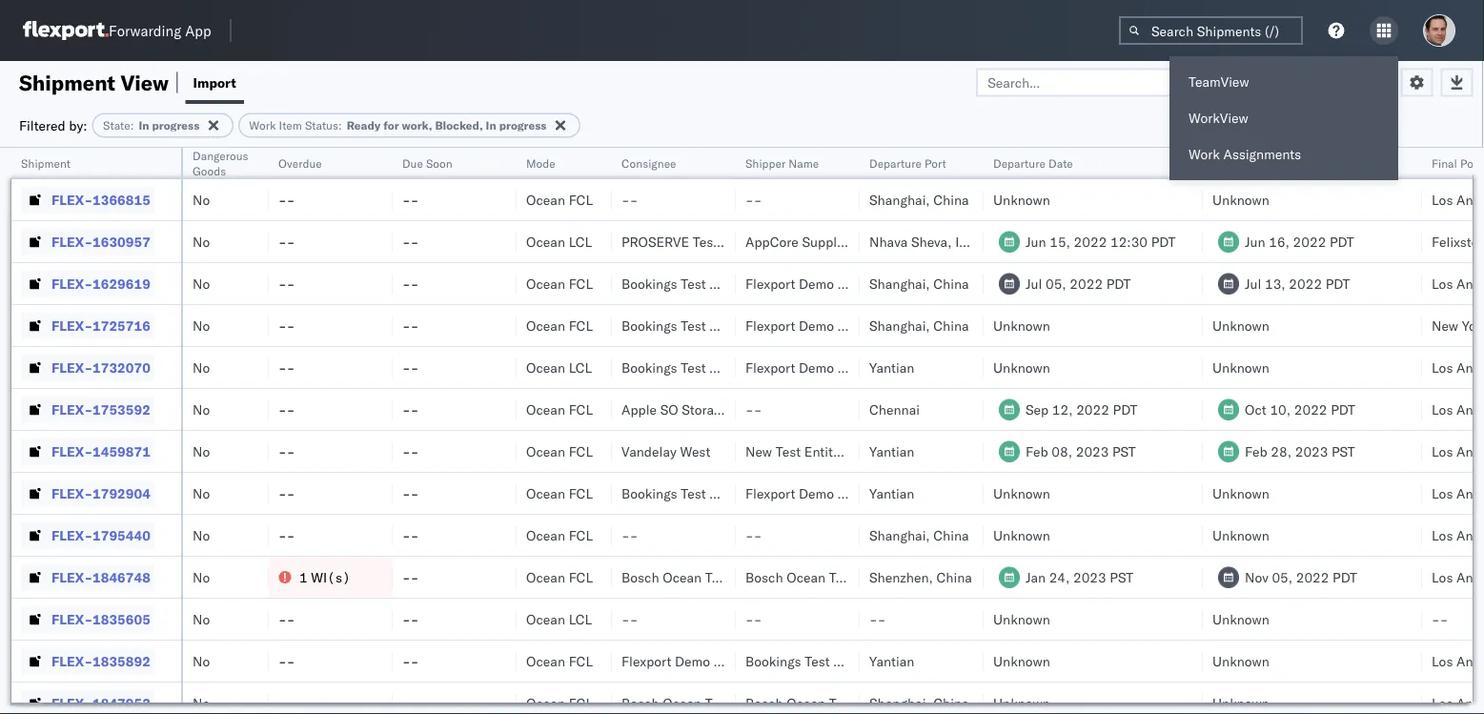 Task type: describe. For each thing, give the bounding box(es) containing it.
sep 12, 2022 pdt
[[1026, 401, 1138, 418]]

no for flex-1835892
[[193, 653, 210, 669]]

flex-1630957
[[51, 233, 150, 250]]

flexport for 1732070
[[746, 359, 795, 376]]

fcl for flex-1847953
[[569, 695, 593, 711]]

arrival
[[1213, 156, 1246, 170]]

assignments
[[1224, 146, 1301, 163]]

flex-1846748 button
[[21, 564, 154, 591]]

overdue
[[278, 156, 322, 170]]

shipper for flex-1725716
[[838, 317, 885, 334]]

shenzhen,
[[869, 569, 933, 585]]

1 in from the left
[[139, 118, 149, 133]]

fcl for flex-1629619
[[569, 275, 593, 292]]

import
[[193, 74, 236, 91]]

forwarding
[[109, 21, 181, 40]]

2 : from the left
[[338, 118, 342, 133]]

1847953
[[93, 695, 150, 711]]

no for flex-1629619
[[193, 275, 210, 292]]

los for flex-1753592
[[1432, 401, 1453, 418]]

2023 for 24,
[[1073, 569, 1107, 585]]

shanghai, for flex-1629619
[[869, 275, 930, 292]]

state
[[103, 118, 130, 133]]

4 resize handle column header from the left
[[494, 148, 517, 714]]

bookings test consignee for flex-1792904
[[622, 485, 774, 501]]

resize handle column header for dangerous goods
[[246, 148, 269, 714]]

feb for feb 08, 2023 pst
[[1026, 443, 1048, 460]]

los ange for 1459871
[[1432, 443, 1484, 460]]

co. for 1725716
[[888, 317, 907, 334]]

flexport for 1629619
[[746, 275, 795, 292]]

new test entity 2
[[746, 443, 852, 460]]

final port button
[[1422, 152, 1484, 171]]

forwarding app
[[109, 21, 211, 40]]

ocean fcl for flex-1366815
[[526, 191, 593, 208]]

1366815
[[93, 191, 150, 208]]

wi(s)
[[311, 569, 350, 585]]

flex-1753592
[[51, 401, 150, 418]]

bookings for flex-1629619
[[622, 275, 677, 292]]

shanghai, china for flex-1847953
[[869, 695, 969, 711]]

1846748
[[93, 569, 150, 585]]

apple so storage (do not use)
[[622, 401, 827, 418]]

oct 10, 2022 pdt
[[1245, 401, 1356, 418]]

flexport demo shipper co. for 1725716
[[746, 317, 907, 334]]

ocean for 1366815
[[526, 191, 565, 208]]

ocean fcl for flex-1459871
[[526, 443, 593, 460]]

chennai
[[869, 401, 920, 418]]

flex- for 1847953
[[51, 695, 93, 711]]

2023 for 28,
[[1295, 443, 1328, 460]]

flex-1725716 button
[[21, 312, 154, 339]]

use)
[[793, 401, 827, 418]]

los for flex-1459871
[[1432, 443, 1453, 460]]

nhava sheva, india
[[869, 233, 986, 250]]

jul for jul 13, 2022 pdt
[[1245, 275, 1262, 292]]

1835892
[[93, 653, 150, 669]]

nhava
[[869, 233, 908, 250]]

1753592
[[93, 401, 150, 418]]

shenzhen, china
[[869, 569, 972, 585]]

flex-1847953 button
[[21, 690, 154, 714]]

2022 for jul 13, 2022 pdt
[[1289, 275, 1322, 292]]

nov
[[1245, 569, 1269, 585]]

1629619
[[93, 275, 150, 292]]

flex-1835892
[[51, 653, 150, 669]]

so
[[660, 401, 678, 418]]

arrival date button
[[1203, 152, 1403, 171]]

resize handle column header for arrival date
[[1399, 148, 1422, 714]]

no for flex-1366815
[[193, 191, 210, 208]]

flex-1792904 button
[[21, 480, 154, 507]]

shipper name
[[746, 156, 819, 170]]

fcl for flex-1792904
[[569, 485, 593, 501]]

flex-1847953
[[51, 695, 150, 711]]

flex-1732070
[[51, 359, 150, 376]]

pdt for sep 12, 2022 pdt
[[1113, 401, 1138, 418]]

flexport demo shipper co. for 1792904
[[746, 485, 907, 501]]

shipper inside button
[[746, 156, 786, 170]]

flex- for 1753592
[[51, 401, 93, 418]]

app
[[185, 21, 211, 40]]

2022 for jul 05, 2022 pdt
[[1070, 275, 1103, 292]]

ocean fcl for flex-1725716
[[526, 317, 593, 334]]

york
[[1462, 317, 1484, 334]]

shipper for flex-1629619
[[838, 275, 885, 292]]

jan
[[1026, 569, 1046, 585]]

flex-1629619 button
[[21, 270, 154, 297]]

status
[[305, 118, 338, 133]]

bookings test consignee for flex-1725716
[[622, 317, 774, 334]]

mode
[[526, 156, 556, 170]]

demo for 1725716
[[799, 317, 834, 334]]

ocean fcl for flex-1792904
[[526, 485, 593, 501]]

work item status : ready for work, blocked, in progress
[[249, 118, 547, 133]]

ocean for 1835605
[[526, 611, 565, 627]]

flex- for 1792904
[[51, 485, 93, 501]]

los ange for 1753592
[[1432, 401, 1484, 418]]

2022 for jun 15, 2022 12:30 pdt
[[1074, 233, 1107, 250]]

teamview link
[[1170, 64, 1399, 100]]

ange for flex-1459871
[[1457, 443, 1484, 460]]

ocean fcl for flex-1753592
[[526, 401, 593, 418]]

ocean for 1459871
[[526, 443, 565, 460]]

no for flex-1753592
[[193, 401, 210, 418]]

work assignments
[[1189, 146, 1301, 163]]

ltd
[[847, 233, 867, 250]]

1835605
[[93, 611, 150, 627]]

new for new test entity 2
[[746, 443, 772, 460]]

pdt right 12:30
[[1151, 233, 1176, 250]]

flex-1835605 button
[[21, 606, 154, 633]]

demo for 1732070
[[799, 359, 834, 376]]

work for work item status : ready for work, blocked, in progress
[[249, 118, 276, 133]]

dangerous goods
[[193, 148, 248, 178]]

shipment view
[[19, 69, 169, 95]]

flex-1732070 button
[[21, 354, 154, 381]]

shanghai, for flex-1725716
[[869, 317, 930, 334]]

proserve
[[622, 233, 689, 250]]

ocean fcl for flex-1835892
[[526, 653, 593, 669]]

shipper for flex-1732070
[[838, 359, 885, 376]]

bookings for flex-1732070
[[622, 359, 677, 376]]

flex- for 1795440
[[51, 527, 93, 543]]

workview
[[1189, 110, 1249, 126]]

no for flex-1835605
[[193, 611, 210, 627]]

appcore
[[746, 233, 799, 250]]

ocean for 1629619
[[526, 275, 565, 292]]

departure for departure port
[[869, 156, 922, 170]]

Search... text field
[[976, 68, 1184, 97]]

12:30
[[1111, 233, 1148, 250]]

flex-1835605
[[51, 611, 150, 627]]

final port
[[1432, 156, 1482, 170]]

teamview
[[1189, 73, 1249, 90]]

flex-1753592 button
[[21, 396, 154, 423]]

ocean for 1753592
[[526, 401, 565, 418]]

proserve test account
[[622, 233, 772, 250]]

state : in progress
[[103, 118, 200, 133]]

vandelay
[[622, 443, 677, 460]]

mode button
[[517, 152, 593, 171]]

forwarding app link
[[23, 21, 211, 40]]

los ange for 1795440
[[1432, 527, 1484, 543]]

los for flex-1835892
[[1432, 653, 1453, 669]]

flexport for 1792904
[[746, 485, 795, 501]]

ange for flex-1847953
[[1457, 695, 1484, 711]]

bookings test consignee for flex-1732070
[[622, 359, 774, 376]]

2022 for nov 05, 2022 pdt
[[1296, 569, 1329, 585]]

apple
[[622, 401, 657, 418]]

1 progress from the left
[[152, 118, 200, 133]]

flex- for 1846748
[[51, 569, 93, 585]]

los for flex-1732070
[[1432, 359, 1453, 376]]

2
[[843, 443, 852, 460]]

view
[[121, 69, 169, 95]]

pdt for jul 13, 2022 pdt
[[1326, 275, 1350, 292]]

goods
[[193, 163, 226, 178]]

pdt for jul 05, 2022 pdt
[[1107, 275, 1131, 292]]

3 resize handle column header from the left
[[370, 148, 393, 714]]

name
[[789, 156, 819, 170]]

shipment button
[[11, 152, 162, 171]]

demo for 1792904
[[799, 485, 834, 501]]

los for flex-1795440
[[1432, 527, 1453, 543]]

resize handle column header for shipment
[[158, 148, 181, 714]]

item
[[279, 118, 302, 133]]

flex-1366815
[[51, 191, 150, 208]]

arrival date
[[1213, 156, 1274, 170]]

co. for 1732070
[[888, 359, 907, 376]]

supply
[[802, 233, 844, 250]]



Task type: locate. For each thing, give the bounding box(es) containing it.
8 no from the top
[[193, 485, 210, 501]]

port
[[925, 156, 946, 170], [1460, 156, 1482, 170]]

0 horizontal spatial date
[[1049, 156, 1073, 170]]

ange for flex-1835892
[[1457, 653, 1484, 669]]

1 los ange from the top
[[1432, 191, 1484, 208]]

los ange for 1732070
[[1432, 359, 1484, 376]]

0 vertical spatial lcl
[[569, 233, 592, 250]]

china for flex-1629619
[[934, 275, 969, 292]]

1 horizontal spatial :
[[338, 118, 342, 133]]

12,
[[1052, 401, 1073, 418]]

12 no from the top
[[193, 653, 210, 669]]

pst for jan 24, 2023 pst
[[1110, 569, 1134, 585]]

7 ange from the top
[[1457, 527, 1484, 543]]

1 horizontal spatial date
[[1249, 156, 1274, 170]]

8 flex- from the top
[[51, 485, 93, 501]]

ocean for 1846748
[[526, 569, 565, 585]]

shanghai, china for flex-1366815
[[869, 191, 969, 208]]

1 horizontal spatial jun
[[1245, 233, 1266, 250]]

work inside work assignments link
[[1189, 146, 1220, 163]]

1 horizontal spatial jul
[[1245, 275, 1262, 292]]

2022 right "nov"
[[1296, 569, 1329, 585]]

resize handle column header for shipper name
[[837, 148, 860, 714]]

1 ange from the top
[[1457, 191, 1484, 208]]

flex-1795440
[[51, 527, 150, 543]]

los
[[1432, 191, 1453, 208], [1432, 275, 1453, 292], [1432, 359, 1453, 376], [1432, 401, 1453, 418], [1432, 443, 1453, 460], [1432, 485, 1453, 501], [1432, 527, 1453, 543], [1432, 569, 1453, 585], [1432, 653, 1453, 669], [1432, 695, 1453, 711]]

2 resize handle column header from the left
[[246, 148, 269, 714]]

los ange for 1835892
[[1432, 653, 1484, 669]]

1 horizontal spatial progress
[[499, 118, 547, 133]]

demo for 1629619
[[799, 275, 834, 292]]

flex- down the flex-1732070 button
[[51, 401, 93, 418]]

jul left 13,
[[1245, 275, 1262, 292]]

2022 right 10,
[[1294, 401, 1328, 418]]

entity
[[804, 443, 840, 460]]

2 departure from the left
[[993, 156, 1046, 170]]

flex- down flex-1795440 button
[[51, 569, 93, 585]]

1 wi(s)
[[299, 569, 350, 585]]

los for flex-1846748
[[1432, 569, 1453, 585]]

shipper name button
[[736, 152, 841, 171]]

28,
[[1271, 443, 1292, 460]]

lcl for bookings
[[569, 359, 592, 376]]

ange
[[1457, 191, 1484, 208], [1457, 275, 1484, 292], [1457, 359, 1484, 376], [1457, 401, 1484, 418], [1457, 443, 1484, 460], [1457, 485, 1484, 501], [1457, 527, 1484, 543], [1457, 569, 1484, 585], [1457, 653, 1484, 669], [1457, 695, 1484, 711]]

0 horizontal spatial :
[[130, 118, 134, 133]]

1 horizontal spatial in
[[486, 118, 496, 133]]

nov 05, 2022 pdt
[[1245, 569, 1357, 585]]

shanghai, for flex-1847953
[[869, 695, 930, 711]]

1 vertical spatial new
[[746, 443, 772, 460]]

due soon
[[402, 156, 452, 170]]

ocean fcl for flex-1629619
[[526, 275, 593, 292]]

2 progress from the left
[[499, 118, 547, 133]]

import button
[[185, 61, 244, 104]]

1 horizontal spatial new
[[1432, 317, 1459, 334]]

11 flex- from the top
[[51, 611, 93, 627]]

5 los ange from the top
[[1432, 443, 1484, 460]]

work left "item"
[[249, 118, 276, 133]]

3 shanghai, from the top
[[869, 317, 930, 334]]

10 no from the top
[[193, 569, 210, 585]]

5 shanghai, china from the top
[[869, 695, 969, 711]]

no for flex-1795440
[[193, 527, 210, 543]]

8 ocean fcl from the top
[[526, 569, 593, 585]]

feb left 28,
[[1245, 443, 1268, 460]]

10 ocean fcl from the top
[[526, 695, 593, 711]]

jan 24, 2023 pst
[[1026, 569, 1134, 585]]

ange for flex-1846748
[[1457, 569, 1484, 585]]

jun left 15, at top
[[1026, 233, 1046, 250]]

3 ocean lcl from the top
[[526, 611, 592, 627]]

7 flex- from the top
[[51, 443, 93, 460]]

4 no from the top
[[193, 317, 210, 334]]

1 vertical spatial shipment
[[21, 156, 71, 170]]

west
[[680, 443, 711, 460]]

ocean fcl
[[526, 191, 593, 208], [526, 275, 593, 292], [526, 317, 593, 334], [526, 401, 593, 418], [526, 443, 593, 460], [526, 485, 593, 501], [526, 527, 593, 543], [526, 569, 593, 585], [526, 653, 593, 669], [526, 695, 593, 711]]

Search Shipments (/) text field
[[1119, 16, 1303, 45]]

lcl
[[569, 233, 592, 250], [569, 359, 592, 376], [569, 611, 592, 627]]

work,
[[402, 118, 432, 133]]

0 vertical spatial 05,
[[1046, 275, 1066, 292]]

2 los ange from the top
[[1432, 275, 1484, 292]]

test
[[693, 233, 718, 250], [681, 275, 706, 292], [681, 317, 706, 334], [681, 359, 706, 376], [776, 443, 801, 460], [681, 485, 706, 501], [705, 569, 731, 585], [829, 569, 854, 585], [805, 653, 830, 669], [705, 695, 731, 711], [829, 695, 854, 711]]

6 ange from the top
[[1457, 485, 1484, 501]]

due
[[402, 156, 423, 170]]

flex- down flex-1630957 button at top
[[51, 275, 93, 292]]

2 feb from the left
[[1245, 443, 1268, 460]]

flex- for 1732070
[[51, 359, 93, 376]]

1 lcl from the top
[[569, 233, 592, 250]]

flex- down the flex-1753592 button
[[51, 443, 93, 460]]

flex-1835892 button
[[21, 648, 154, 674]]

flex-1795440 button
[[21, 522, 154, 549]]

fcl for flex-1366815
[[569, 191, 593, 208]]

12 flex- from the top
[[51, 653, 93, 669]]

5 no from the top
[[193, 359, 210, 376]]

ocean
[[526, 191, 565, 208], [526, 233, 565, 250], [526, 275, 565, 292], [526, 317, 565, 334], [526, 359, 565, 376], [526, 401, 565, 418], [526, 443, 565, 460], [526, 485, 565, 501], [526, 527, 565, 543], [526, 569, 565, 585], [663, 569, 702, 585], [787, 569, 826, 585], [526, 611, 565, 627], [526, 653, 565, 669], [526, 695, 565, 711], [663, 695, 702, 711], [787, 695, 826, 711]]

jun 16, 2022 pdt
[[1245, 233, 1354, 250]]

9 flex- from the top
[[51, 527, 93, 543]]

port for final port
[[1460, 156, 1482, 170]]

dangerous
[[193, 148, 248, 163]]

consignee for flex-1629619
[[710, 275, 774, 292]]

1 departure from the left
[[869, 156, 922, 170]]

flex-1846748
[[51, 569, 150, 585]]

no for flex-1732070
[[193, 359, 210, 376]]

ocean for 1630957
[[526, 233, 565, 250]]

resize handle column header for departure port
[[961, 148, 984, 714]]

pdt up jul 13, 2022 pdt
[[1330, 233, 1354, 250]]

2022 down jun 15, 2022 12:30 pdt
[[1070, 275, 1103, 292]]

flex- for 1725716
[[51, 317, 93, 334]]

4 fcl from the top
[[569, 401, 593, 418]]

1 : from the left
[[130, 118, 134, 133]]

jul down jun 15, 2022 12:30 pdt
[[1026, 275, 1042, 292]]

9 fcl from the top
[[569, 653, 593, 669]]

jun for jun 15, 2022 12:30 pdt
[[1026, 233, 1046, 250]]

yantian for flex-1792904
[[869, 485, 915, 501]]

5 shanghai, from the top
[[869, 695, 930, 711]]

flex- down flex-1725716 button
[[51, 359, 93, 376]]

los ange for 1847953
[[1432, 695, 1484, 711]]

1 horizontal spatial feb
[[1245, 443, 1268, 460]]

8 los from the top
[[1432, 569, 1453, 585]]

2 vertical spatial lcl
[[569, 611, 592, 627]]

los ange for 1629619
[[1432, 275, 1484, 292]]

work down workview
[[1189, 146, 1220, 163]]

filtered
[[19, 117, 65, 133]]

0 horizontal spatial jun
[[1026, 233, 1046, 250]]

2022
[[1074, 233, 1107, 250], [1293, 233, 1326, 250], [1070, 275, 1103, 292], [1289, 275, 1322, 292], [1076, 401, 1110, 418], [1294, 401, 1328, 418], [1296, 569, 1329, 585]]

shanghai, china for flex-1725716
[[869, 317, 969, 334]]

4 ange from the top
[[1457, 401, 1484, 418]]

10,
[[1270, 401, 1291, 418]]

jun 15, 2022 12:30 pdt
[[1026, 233, 1176, 250]]

8 fcl from the top
[[569, 569, 593, 585]]

1 vertical spatial lcl
[[569, 359, 592, 376]]

filtered by:
[[19, 117, 87, 133]]

3 no from the top
[[193, 275, 210, 292]]

blocked,
[[435, 118, 483, 133]]

1 jul from the left
[[1026, 275, 1042, 292]]

flexport demo shipper co.
[[746, 275, 907, 292], [746, 317, 907, 334], [746, 359, 907, 376], [746, 485, 907, 501], [622, 653, 783, 669]]

1 ocean fcl from the top
[[526, 191, 593, 208]]

jun
[[1026, 233, 1046, 250], [1245, 233, 1266, 250]]

date inside departure date button
[[1049, 156, 1073, 170]]

05, right "nov"
[[1272, 569, 1293, 585]]

2 vertical spatial ocean lcl
[[526, 611, 592, 627]]

bookings for flex-1792904
[[622, 485, 677, 501]]

for
[[383, 118, 399, 133]]

date inside arrival date button
[[1249, 156, 1274, 170]]

date for arrival date
[[1249, 156, 1274, 170]]

china for flex-1795440
[[934, 527, 969, 543]]

1 flex- from the top
[[51, 191, 93, 208]]

2023 right 28,
[[1295, 443, 1328, 460]]

jul 05, 2022 pdt
[[1026, 275, 1131, 292]]

flex- down flex-1792904 button
[[51, 527, 93, 543]]

0 vertical spatial work
[[249, 118, 276, 133]]

2 fcl from the top
[[569, 275, 593, 292]]

6 resize handle column header from the left
[[713, 148, 736, 714]]

co. for 1792904
[[888, 485, 907, 501]]

2022 for oct 10, 2022 pdt
[[1294, 401, 1328, 418]]

los ange
[[1432, 191, 1484, 208], [1432, 275, 1484, 292], [1432, 359, 1484, 376], [1432, 401, 1484, 418], [1432, 443, 1484, 460], [1432, 485, 1484, 501], [1432, 527, 1484, 543], [1432, 569, 1484, 585], [1432, 653, 1484, 669], [1432, 695, 1484, 711]]

2022 right 15, at top
[[1074, 233, 1107, 250]]

7 ocean fcl from the top
[[526, 527, 593, 543]]

4 los ange from the top
[[1432, 401, 1484, 418]]

1 fcl from the top
[[569, 191, 593, 208]]

co.
[[888, 275, 907, 292], [888, 317, 907, 334], [888, 359, 907, 376], [888, 485, 907, 501], [764, 653, 783, 669]]

flex- inside 'button'
[[51, 653, 93, 669]]

ocean lcl for bookings
[[526, 359, 592, 376]]

flexport for 1725716
[[746, 317, 795, 334]]

1 los from the top
[[1432, 191, 1453, 208]]

0 horizontal spatial 05,
[[1046, 275, 1066, 292]]

no for flex-1630957
[[193, 233, 210, 250]]

4 ocean fcl from the top
[[526, 401, 593, 418]]

flex- down flex-1366815 button
[[51, 233, 93, 250]]

3 ange from the top
[[1457, 359, 1484, 376]]

10 flex- from the top
[[51, 569, 93, 585]]

1 vertical spatial work
[[1189, 146, 1220, 163]]

7 resize handle column header from the left
[[837, 148, 860, 714]]

1725716
[[93, 317, 150, 334]]

pdt down 12:30
[[1107, 275, 1131, 292]]

2023 for 08,
[[1076, 443, 1109, 460]]

2022 right 12,
[[1076, 401, 1110, 418]]

0 horizontal spatial progress
[[152, 118, 200, 133]]

ocean fcl for flex-1846748
[[526, 569, 593, 585]]

: left the ready
[[338, 118, 342, 133]]

by:
[[69, 117, 87, 133]]

1 horizontal spatial 05,
[[1272, 569, 1293, 585]]

soon
[[426, 156, 452, 170]]

flex- down 'shipment' button
[[51, 191, 93, 208]]

6 los ange from the top
[[1432, 485, 1484, 501]]

ocean fcl for flex-1795440
[[526, 527, 593, 543]]

ocean for 1795440
[[526, 527, 565, 543]]

feb 28, 2023 pst
[[1245, 443, 1355, 460]]

11 no from the top
[[193, 611, 210, 627]]

jul
[[1026, 275, 1042, 292], [1245, 275, 1262, 292]]

departure port
[[869, 156, 946, 170]]

fcl for flex-1846748
[[569, 569, 593, 585]]

6 los from the top
[[1432, 485, 1453, 501]]

flex-
[[51, 191, 93, 208], [51, 233, 93, 250], [51, 275, 93, 292], [51, 317, 93, 334], [51, 359, 93, 376], [51, 401, 93, 418], [51, 443, 93, 460], [51, 485, 93, 501], [51, 527, 93, 543], [51, 569, 93, 585], [51, 611, 93, 627], [51, 653, 93, 669], [51, 695, 93, 711]]

no for flex-1459871
[[193, 443, 210, 460]]

5 ange from the top
[[1457, 443, 1484, 460]]

feb for feb 28, 2023 pst
[[1245, 443, 1268, 460]]

port up "sheva,"
[[925, 156, 946, 170]]

4 shanghai, china from the top
[[869, 527, 969, 543]]

los ange for 1792904
[[1432, 485, 1484, 501]]

3 flex- from the top
[[51, 275, 93, 292]]

08,
[[1052, 443, 1073, 460]]

:
[[130, 118, 134, 133], [338, 118, 342, 133]]

10 resize handle column header from the left
[[1399, 148, 1422, 714]]

jun for jun 16, 2022 pdt
[[1245, 233, 1266, 250]]

13 flex- from the top
[[51, 695, 93, 711]]

4 flex- from the top
[[51, 317, 93, 334]]

flex-1366815 button
[[21, 186, 154, 213]]

flex- down flex-1629619 button in the left top of the page
[[51, 317, 93, 334]]

consignee button
[[612, 152, 717, 171]]

flex- down flex-1846748 button
[[51, 611, 93, 627]]

ocean for 1835892
[[526, 653, 565, 669]]

date
[[1049, 156, 1073, 170], [1249, 156, 1274, 170]]

appcore supply ltd
[[746, 233, 867, 250]]

ready
[[347, 118, 381, 133]]

05, for nov
[[1272, 569, 1293, 585]]

3 los ange from the top
[[1432, 359, 1484, 376]]

consignee inside consignee button
[[622, 156, 676, 170]]

feb left 08, in the bottom of the page
[[1026, 443, 1048, 460]]

flex-1630957 button
[[21, 228, 154, 255]]

2 yantian from the top
[[869, 443, 915, 460]]

9 ange from the top
[[1457, 653, 1484, 669]]

9 ocean fcl from the top
[[526, 653, 593, 669]]

10 fcl from the top
[[569, 695, 593, 711]]

0 vertical spatial new
[[1432, 317, 1459, 334]]

shanghai, china for flex-1629619
[[869, 275, 969, 292]]

1 horizontal spatial port
[[1460, 156, 1482, 170]]

1 shanghai, china from the top
[[869, 191, 969, 208]]

1 feb from the left
[[1026, 443, 1048, 460]]

5 flex- from the top
[[51, 359, 93, 376]]

flex- for 1629619
[[51, 275, 93, 292]]

fcl for flex-1459871
[[569, 443, 593, 460]]

dangerous goods button
[[183, 144, 262, 178]]

departure date button
[[984, 152, 1184, 171]]

shipment for shipment view
[[19, 69, 115, 95]]

consignee for flex-1792904
[[710, 485, 774, 501]]

shanghai, for flex-1795440
[[869, 527, 930, 543]]

ange for flex-1792904
[[1457, 485, 1484, 501]]

bookings
[[622, 275, 677, 292], [622, 317, 677, 334], [622, 359, 677, 376], [622, 485, 677, 501], [746, 653, 801, 669]]

flex- for 1459871
[[51, 443, 93, 460]]

pdt for oct 10, 2022 pdt
[[1331, 401, 1356, 418]]

1792904
[[93, 485, 150, 501]]

13,
[[1265, 275, 1286, 292]]

-
[[278, 191, 287, 208], [287, 191, 295, 208], [402, 191, 411, 208], [411, 191, 419, 208], [622, 191, 630, 208], [630, 191, 638, 208], [746, 191, 754, 208], [754, 191, 762, 208], [278, 233, 287, 250], [287, 233, 295, 250], [402, 233, 411, 250], [411, 233, 419, 250], [278, 275, 287, 292], [287, 275, 295, 292], [402, 275, 411, 292], [411, 275, 419, 292], [278, 317, 287, 334], [287, 317, 295, 334], [402, 317, 411, 334], [411, 317, 419, 334], [278, 359, 287, 376], [287, 359, 295, 376], [402, 359, 411, 376], [411, 359, 419, 376], [278, 401, 287, 418], [287, 401, 295, 418], [402, 401, 411, 418], [411, 401, 419, 418], [746, 401, 754, 418], [754, 401, 762, 418], [278, 443, 287, 460], [287, 443, 295, 460], [402, 443, 411, 460], [411, 443, 419, 460], [278, 485, 287, 501], [287, 485, 295, 501], [402, 485, 411, 501], [411, 485, 419, 501], [278, 527, 287, 543], [287, 527, 295, 543], [402, 527, 411, 543], [411, 527, 419, 543], [622, 527, 630, 543], [630, 527, 638, 543], [746, 527, 754, 543], [754, 527, 762, 543], [402, 569, 411, 585], [411, 569, 419, 585], [278, 611, 287, 627], [287, 611, 295, 627], [402, 611, 411, 627], [411, 611, 419, 627], [622, 611, 630, 627], [630, 611, 638, 627], [746, 611, 754, 627], [754, 611, 762, 627], [869, 611, 878, 627], [878, 611, 886, 627], [1432, 611, 1440, 627], [1440, 611, 1448, 627], [278, 653, 287, 669], [287, 653, 295, 669], [402, 653, 411, 669], [411, 653, 419, 669], [278, 695, 287, 711], [287, 695, 295, 711], [402, 695, 411, 711], [411, 695, 419, 711]]

0 vertical spatial shipment
[[19, 69, 115, 95]]

2 jun from the left
[[1245, 233, 1266, 250]]

2 jul from the left
[[1245, 275, 1262, 292]]

1 vertical spatial 05,
[[1272, 569, 1293, 585]]

flexport demo shipper co. for 1629619
[[746, 275, 907, 292]]

1 no from the top
[[193, 191, 210, 208]]

0 horizontal spatial work
[[249, 118, 276, 133]]

in right state
[[139, 118, 149, 133]]

2 ocean fcl from the top
[[526, 275, 593, 292]]

2 ange from the top
[[1457, 275, 1484, 292]]

shipment up by:
[[19, 69, 115, 95]]

2022 for jun 16, 2022 pdt
[[1293, 233, 1326, 250]]

0 horizontal spatial jul
[[1026, 275, 1042, 292]]

flex-1725716
[[51, 317, 150, 334]]

9 los from the top
[[1432, 653, 1453, 669]]

8 resize handle column header from the left
[[961, 148, 984, 714]]

1 yantian from the top
[[869, 359, 915, 376]]

fcl for flex-1753592
[[569, 401, 593, 418]]

1630957
[[93, 233, 150, 250]]

pdt for jun 16, 2022 pdt
[[1330, 233, 1354, 250]]

1 ocean lcl from the top
[[526, 233, 592, 250]]

1 vertical spatial ocean lcl
[[526, 359, 592, 376]]

0 horizontal spatial new
[[746, 443, 772, 460]]

new down (do
[[746, 443, 772, 460]]

date right arrival
[[1249, 156, 1274, 170]]

0 horizontal spatial departure
[[869, 156, 922, 170]]

shanghai, for flex-1366815
[[869, 191, 930, 208]]

pdt up feb 28, 2023 pst
[[1331, 401, 1356, 418]]

2023 right 08, in the bottom of the page
[[1076, 443, 1109, 460]]

flex- up flex-1847953 button on the bottom
[[51, 653, 93, 669]]

1459871
[[93, 443, 150, 460]]

shipment down filtered
[[21, 156, 71, 170]]

5 fcl from the top
[[569, 443, 593, 460]]

pdt right "nov"
[[1333, 569, 1357, 585]]

pst for feb 08, 2023 pst
[[1113, 443, 1136, 460]]

pst for feb 28, 2023 pst
[[1332, 443, 1355, 460]]

work
[[249, 118, 276, 133], [1189, 146, 1220, 163]]

1 resize handle column header from the left
[[158, 148, 181, 714]]

2022 right "16,"
[[1293, 233, 1326, 250]]

ocean for 1792904
[[526, 485, 565, 501]]

pst right 24,
[[1110, 569, 1134, 585]]

13 no from the top
[[193, 695, 210, 711]]

4 shanghai, from the top
[[869, 527, 930, 543]]

bosch
[[622, 569, 659, 585], [746, 569, 783, 585], [622, 695, 659, 711], [746, 695, 783, 711]]

2 los from the top
[[1432, 275, 1453, 292]]

oct
[[1245, 401, 1267, 418]]

9 no from the top
[[193, 527, 210, 543]]

resize handle column header for consignee
[[713, 148, 736, 714]]

departure port button
[[860, 152, 965, 171]]

2 in from the left
[[486, 118, 496, 133]]

9 los ange from the top
[[1432, 653, 1484, 669]]

flex-1459871
[[51, 443, 150, 460]]

2023 right 24,
[[1073, 569, 1107, 585]]

india
[[955, 233, 986, 250]]

2 flex- from the top
[[51, 233, 93, 250]]

05, for jul
[[1046, 275, 1066, 292]]

felixstow
[[1432, 233, 1484, 250]]

1 horizontal spatial work
[[1189, 146, 1220, 163]]

2 shanghai, from the top
[[869, 275, 930, 292]]

ocean for 1732070
[[526, 359, 565, 376]]

fcl
[[569, 191, 593, 208], [569, 275, 593, 292], [569, 317, 593, 334], [569, 401, 593, 418], [569, 443, 593, 460], [569, 485, 593, 501], [569, 527, 593, 543], [569, 569, 593, 585], [569, 653, 593, 669], [569, 695, 593, 711]]

0 horizontal spatial port
[[925, 156, 946, 170]]

new left york
[[1432, 317, 1459, 334]]

no
[[193, 191, 210, 208], [193, 233, 210, 250], [193, 275, 210, 292], [193, 317, 210, 334], [193, 359, 210, 376], [193, 401, 210, 418], [193, 443, 210, 460], [193, 485, 210, 501], [193, 527, 210, 543], [193, 569, 210, 585], [193, 611, 210, 627], [193, 653, 210, 669], [193, 695, 210, 711]]

3 fcl from the top
[[569, 317, 593, 334]]

0 horizontal spatial in
[[139, 118, 149, 133]]

port right final
[[1460, 156, 1482, 170]]

05,
[[1046, 275, 1066, 292], [1272, 569, 1293, 585]]

pst down oct 10, 2022 pdt
[[1332, 443, 1355, 460]]

0 horizontal spatial feb
[[1026, 443, 1048, 460]]

3 yantian from the top
[[869, 485, 915, 501]]

flex-1459871 button
[[21, 438, 154, 465]]

flex- down 'flex-1835892' 'button'
[[51, 695, 93, 711]]

date up 15, at top
[[1049, 156, 1073, 170]]

2 port from the left
[[1460, 156, 1482, 170]]

feb 08, 2023 pst
[[1026, 443, 1136, 460]]

2022 right 13,
[[1289, 275, 1322, 292]]

1
[[299, 569, 308, 585]]

ocean for 1725716
[[526, 317, 565, 334]]

lcl for proserve
[[569, 233, 592, 250]]

flex- down flex-1459871 button on the left bottom of page
[[51, 485, 93, 501]]

resize handle column header for departure date
[[1180, 148, 1203, 714]]

china for flex-1725716
[[934, 317, 969, 334]]

demo
[[799, 275, 834, 292], [799, 317, 834, 334], [799, 359, 834, 376], [799, 485, 834, 501], [675, 653, 710, 669]]

3 shanghai, china from the top
[[869, 317, 969, 334]]

(do
[[731, 401, 759, 418]]

2 ocean lcl from the top
[[526, 359, 592, 376]]

7 no from the top
[[193, 443, 210, 460]]

1 horizontal spatial departure
[[993, 156, 1046, 170]]

ocean lcl for -
[[526, 611, 592, 627]]

pst down the "sep 12, 2022 pdt"
[[1113, 443, 1136, 460]]

bookings test consignee for flex-1629619
[[622, 275, 774, 292]]

9 resize handle column header from the left
[[1180, 148, 1203, 714]]

jun left "16,"
[[1245, 233, 1266, 250]]

shipper for flex-1792904
[[838, 485, 885, 501]]

6 no from the top
[[193, 401, 210, 418]]

05, down 15, at top
[[1046, 275, 1066, 292]]

6 fcl from the top
[[569, 485, 593, 501]]

in right "blocked," on the top left of the page
[[486, 118, 496, 133]]

bookings for flex-1725716
[[622, 317, 677, 334]]

3 ocean fcl from the top
[[526, 317, 593, 334]]

ocean fcl for flex-1847953
[[526, 695, 593, 711]]

2 shanghai, china from the top
[[869, 275, 969, 292]]

yantian for flex-1459871
[[869, 443, 915, 460]]

flexport. image
[[23, 21, 109, 40]]

pdt down jun 16, 2022 pdt
[[1326, 275, 1350, 292]]

new
[[1432, 317, 1459, 334], [746, 443, 772, 460]]

2 date from the left
[[1249, 156, 1274, 170]]

resize handle column header
[[158, 148, 181, 714], [246, 148, 269, 714], [370, 148, 393, 714], [494, 148, 517, 714], [589, 148, 612, 714], [713, 148, 736, 714], [837, 148, 860, 714], [961, 148, 984, 714], [1180, 148, 1203, 714], [1399, 148, 1422, 714]]

shanghai,
[[869, 191, 930, 208], [869, 275, 930, 292], [869, 317, 930, 334], [869, 527, 930, 543], [869, 695, 930, 711]]

5 ocean fcl from the top
[[526, 443, 593, 460]]

progress up mode
[[499, 118, 547, 133]]

: down view
[[130, 118, 134, 133]]

shipment inside button
[[21, 156, 71, 170]]

progress down view
[[152, 118, 200, 133]]

0 vertical spatial ocean lcl
[[526, 233, 592, 250]]

pdt up feb 08, 2023 pst
[[1113, 401, 1138, 418]]



Task type: vqa. For each thing, say whether or not it's contained in the screenshot.
'1835892'
yes



